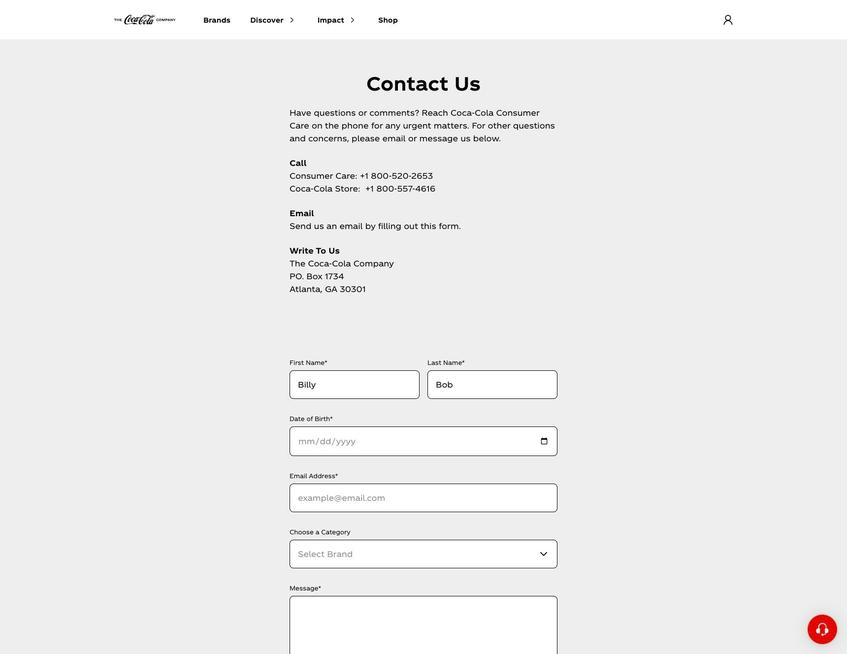 Task type: vqa. For each thing, say whether or not it's contained in the screenshot.
ACCOUNT icon
yes



Task type: locate. For each thing, give the bounding box(es) containing it.
Date of Birth*   Please Enter date in mm/dd/yyyy format only
 date field
[[290, 427, 558, 456]]

coca cola company logo image
[[114, 15, 176, 25]]

Email Address* email field
[[290, 484, 558, 512]]

account image
[[723, 14, 734, 26]]



Task type: describe. For each thing, give the bounding box(es) containing it.
First Name* text field
[[290, 370, 420, 399]]

Message* text field
[[290, 596, 558, 654]]

Last Name* text field
[[428, 370, 558, 399]]

live chat element
[[808, 615, 838, 644]]



